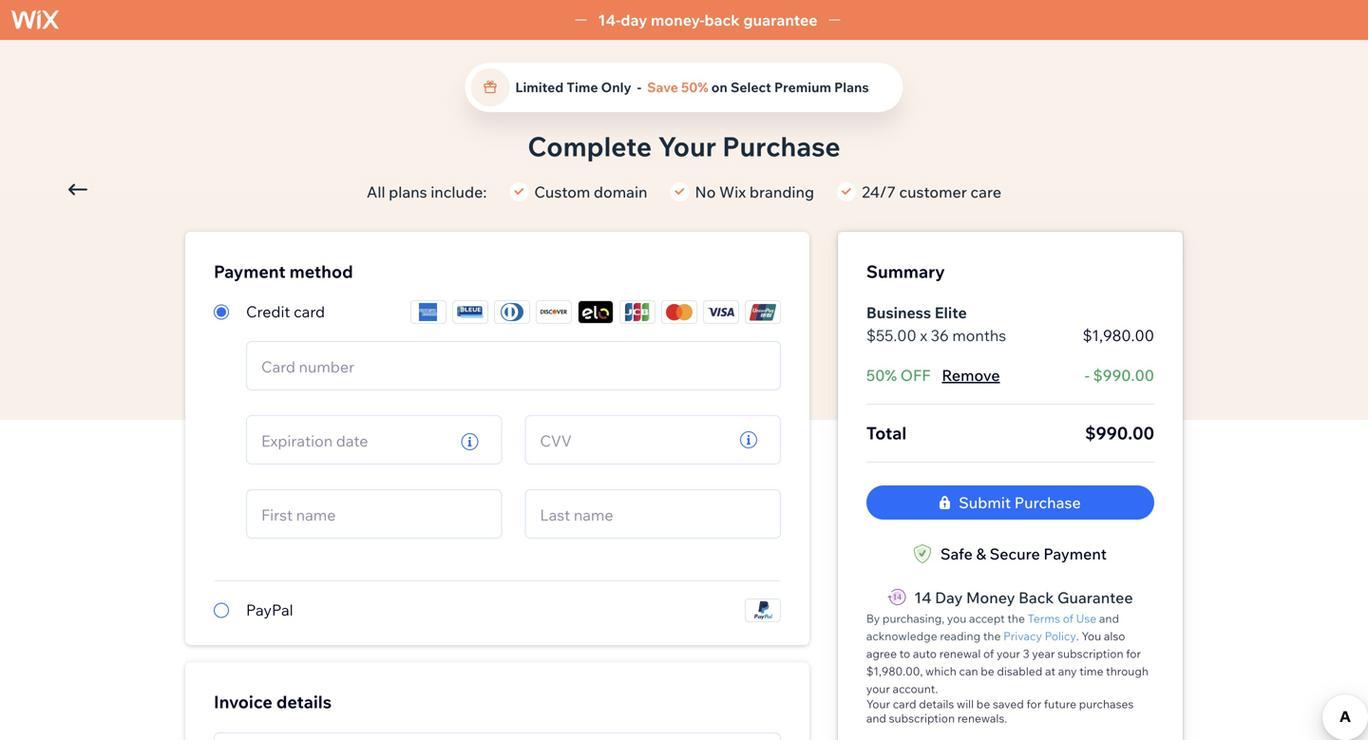 Task type: describe. For each thing, give the bounding box(es) containing it.
premium
[[774, 79, 831, 95]]

1 vertical spatial payment
[[1044, 544, 1107, 563]]

acknowledge
[[866, 629, 938, 643]]

saved
[[993, 697, 1024, 711]]

reading
[[940, 629, 981, 643]]

billing
[[154, 181, 194, 197]]

Last name text field
[[534, 490, 771, 538]]

cvv
[[540, 431, 572, 450]]

disabled
[[997, 664, 1043, 678]]

number
[[299, 357, 355, 376]]

$55.00 x 36 months
[[866, 326, 1006, 345]]

guarantee
[[1058, 588, 1133, 607]]

complete
[[528, 130, 652, 163]]

0 vertical spatial card
[[294, 302, 325, 321]]

day
[[935, 588, 963, 607]]

guarantee
[[743, 10, 818, 29]]

terms of use link
[[1028, 607, 1097, 630]]

x
[[920, 326, 927, 345]]

14-day money-back guarantee
[[598, 10, 818, 29]]

details inside the you also agree to auto renewal of your 3 year subscription for $1,980.00, which can be disabled at any time through your account. your card details will be saved for future purchases and subscription renewals.
[[919, 697, 954, 711]]

date
[[336, 431, 368, 450]]

you also agree to auto renewal of your 3 year subscription for $1,980.00, which can be disabled at any time through your account. your card details will be saved for future purchases and subscription renewals.
[[866, 629, 1149, 725]]

$1,980.00
[[1083, 326, 1155, 345]]

0 horizontal spatial payment
[[214, 261, 286, 282]]

custom domain
[[534, 182, 648, 201]]

name for last name
[[574, 506, 613, 525]]

the inside and acknowledge reading the
[[983, 629, 1001, 643]]

all plans include:
[[367, 182, 487, 201]]

all
[[367, 182, 385, 201]]

use
[[1076, 611, 1097, 626]]

card number
[[261, 357, 355, 376]]

will
[[957, 697, 974, 711]]

wix
[[719, 182, 746, 201]]

cycle
[[197, 181, 232, 197]]

care
[[971, 182, 1002, 201]]

3
[[1023, 647, 1030, 661]]

money
[[966, 588, 1015, 607]]

safe
[[941, 544, 973, 563]]

1 vertical spatial $990.00
[[1085, 422, 1155, 444]]

a
[[143, 181, 151, 197]]

privacy policy .
[[1003, 629, 1079, 643]]

invoice
[[214, 691, 273, 713]]

total
[[866, 422, 907, 444]]

business elite
[[866, 303, 967, 322]]

0 horizontal spatial details
[[276, 691, 332, 713]]

last
[[540, 506, 570, 525]]

back
[[705, 10, 740, 29]]

$55.00
[[866, 326, 917, 345]]

of for your
[[983, 647, 994, 661]]

0 vertical spatial be
[[981, 664, 995, 678]]

renewal
[[939, 647, 981, 661]]

purchases
[[1079, 697, 1134, 711]]

time
[[1080, 664, 1104, 678]]

at
[[1045, 664, 1056, 678]]

expiration date
[[261, 431, 368, 450]]

1 vertical spatial your
[[866, 682, 890, 696]]

privacy
[[1003, 629, 1042, 643]]

save
[[647, 79, 678, 95]]

branding
[[750, 182, 814, 201]]

also
[[1104, 629, 1126, 643]]

domain
[[594, 182, 648, 201]]

safe & secure payment
[[941, 544, 1107, 563]]

terms
[[1028, 611, 1060, 626]]

include:
[[431, 182, 487, 201]]

credit card
[[246, 302, 325, 321]]

renewals.
[[958, 711, 1007, 725]]

0 horizontal spatial your
[[658, 130, 716, 163]]

1 horizontal spatial for
[[1126, 647, 1141, 661]]

1 vertical spatial subscription
[[889, 711, 955, 725]]

and inside and acknowledge reading the
[[1099, 611, 1119, 626]]

1 vertical spatial for
[[1027, 697, 1042, 711]]

50% off
[[866, 366, 931, 385]]

1 vertical spatial be
[[977, 697, 990, 711]]

0 vertical spatial purchase
[[722, 130, 841, 163]]

limited
[[515, 79, 564, 95]]

and inside the you also agree to auto renewal of your 3 year subscription for $1,980.00, which can be disabled at any time through your account. your card details will be saved for future purchases and subscription renewals.
[[866, 711, 887, 725]]

payment method
[[214, 261, 353, 282]]

name for first name
[[296, 506, 336, 525]]

elite
[[935, 303, 967, 322]]

months
[[952, 326, 1006, 345]]

paypal
[[246, 601, 293, 620]]

0 vertical spatial -
[[637, 79, 642, 95]]

day
[[621, 10, 647, 29]]

credit
[[246, 302, 290, 321]]

first name
[[261, 506, 336, 525]]

card inside the you also agree to auto renewal of your 3 year subscription for $1,980.00, which can be disabled at any time through your account. your card details will be saved for future purchases and subscription renewals.
[[893, 697, 916, 711]]



Task type: vqa. For each thing, say whether or not it's contained in the screenshot.
Creation popup button
no



Task type: locate. For each thing, give the bounding box(es) containing it.
0 horizontal spatial select
[[100, 181, 140, 197]]

Expiration date telephone field
[[256, 416, 447, 464]]

0 vertical spatial and
[[1099, 611, 1119, 626]]

1 vertical spatial the
[[983, 629, 1001, 643]]

1 horizontal spatial 50%
[[866, 366, 897, 385]]

0 horizontal spatial 50%
[[681, 79, 709, 95]]

purchase inside button
[[1015, 493, 1081, 512]]

and
[[1099, 611, 1119, 626], [866, 711, 887, 725]]

future
[[1044, 697, 1077, 711]]

the up privacy
[[1008, 611, 1025, 626]]

$990.00 down the - $990.00
[[1085, 422, 1155, 444]]

24/7
[[862, 182, 896, 201]]

1 horizontal spatial purchase
[[1015, 493, 1081, 512]]

2 name from the left
[[574, 506, 613, 525]]

by purchasing, you accept the terms of use
[[866, 611, 1097, 626]]

payment up guarantee
[[1044, 544, 1107, 563]]

subscription down account.
[[889, 711, 955, 725]]

0 vertical spatial for
[[1126, 647, 1141, 661]]

your
[[997, 647, 1020, 661], [866, 682, 890, 696]]

select right on
[[731, 79, 771, 95]]

to
[[900, 647, 911, 661]]

auto
[[913, 647, 937, 661]]

-
[[637, 79, 642, 95], [1085, 366, 1090, 385]]

year
[[1032, 647, 1055, 661]]

1 vertical spatial purchase
[[1015, 493, 1081, 512]]

1 horizontal spatial and
[[1099, 611, 1119, 626]]

you
[[947, 611, 967, 626]]

no wix branding
[[695, 182, 814, 201]]

1 horizontal spatial subscription
[[1058, 647, 1124, 661]]

your down $1,980.00,
[[866, 697, 890, 711]]

1 vertical spatial 50%
[[866, 366, 897, 385]]

1 horizontal spatial -
[[1085, 366, 1090, 385]]

plans
[[389, 182, 427, 201]]

select inside button
[[100, 181, 140, 197]]

14-
[[598, 10, 621, 29]]

of down and acknowledge reading the
[[983, 647, 994, 661]]

14
[[914, 588, 932, 607]]

limited time only - save 50% on select premium plans
[[515, 79, 869, 95]]

for right saved
[[1027, 697, 1042, 711]]

be right 'can'
[[981, 664, 995, 678]]

&
[[976, 544, 986, 563]]

0 horizontal spatial purchase
[[722, 130, 841, 163]]

0 vertical spatial the
[[1008, 611, 1025, 626]]

accept
[[969, 611, 1005, 626]]

payment up credit
[[214, 261, 286, 282]]

of for use
[[1063, 611, 1074, 626]]

your down $1,980.00,
[[866, 682, 890, 696]]

0 vertical spatial subscription
[[1058, 647, 1124, 661]]

1 horizontal spatial payment
[[1044, 544, 1107, 563]]

1 vertical spatial your
[[866, 697, 890, 711]]

1 vertical spatial card
[[893, 697, 916, 711]]

policy
[[1045, 629, 1076, 643]]

select a billing cycle
[[100, 181, 232, 197]]

purchase up the branding
[[722, 130, 841, 163]]

secure
[[990, 544, 1040, 563]]

privacy policy link
[[1003, 625, 1076, 648]]

24/7 customer care
[[862, 182, 1002, 201]]

submit purchase
[[959, 493, 1081, 512]]

time
[[567, 79, 598, 95]]

be right will
[[977, 697, 990, 711]]

card down account.
[[893, 697, 916, 711]]

purchase
[[722, 130, 841, 163], [1015, 493, 1081, 512]]

0 vertical spatial select
[[731, 79, 771, 95]]

1 vertical spatial -
[[1085, 366, 1090, 385]]

0 vertical spatial your
[[658, 130, 716, 163]]

card
[[261, 357, 295, 376]]

for up through
[[1126, 647, 1141, 661]]

14 day money back guarantee
[[914, 588, 1133, 607]]

1 vertical spatial of
[[983, 647, 994, 661]]

and up also at the right bottom
[[1099, 611, 1119, 626]]

1 horizontal spatial of
[[1063, 611, 1074, 626]]

1 name from the left
[[296, 506, 336, 525]]

through
[[1106, 664, 1149, 678]]

first
[[261, 506, 293, 525]]

0 vertical spatial your
[[997, 647, 1020, 661]]

- $990.00
[[1085, 366, 1155, 385]]

50% left off on the right
[[866, 366, 897, 385]]

and down $1,980.00,
[[866, 711, 887, 725]]

name right first
[[296, 506, 336, 525]]

0 horizontal spatial card
[[294, 302, 325, 321]]

complete your purchase
[[528, 130, 841, 163]]

plans
[[834, 79, 869, 95]]

0 horizontal spatial and
[[866, 711, 887, 725]]

- down $1,980.00 on the top of page
[[1085, 366, 1090, 385]]

remove button
[[942, 364, 1000, 387]]

the down 'accept'
[[983, 629, 1001, 643]]

money-
[[651, 10, 705, 29]]

1 vertical spatial select
[[100, 181, 140, 197]]

details
[[276, 691, 332, 713], [919, 697, 954, 711]]

First name text field
[[256, 490, 493, 538]]

0 horizontal spatial name
[[296, 506, 336, 525]]

1 horizontal spatial your
[[997, 647, 1020, 661]]

only
[[601, 79, 632, 95]]

be
[[981, 664, 995, 678], [977, 697, 990, 711]]

0 horizontal spatial subscription
[[889, 711, 955, 725]]

1 horizontal spatial the
[[1008, 611, 1025, 626]]

Address text field
[[223, 734, 726, 740]]

invoice details
[[214, 691, 332, 713]]

account.
[[893, 682, 938, 696]]

off
[[901, 366, 931, 385]]

last name
[[540, 506, 613, 525]]

- right "only"
[[637, 79, 642, 95]]

0 vertical spatial 50%
[[681, 79, 709, 95]]

select a billing cycle button
[[68, 181, 232, 198]]

1 horizontal spatial name
[[574, 506, 613, 525]]

back
[[1019, 588, 1054, 607]]

1 horizontal spatial select
[[731, 79, 771, 95]]

any
[[1058, 664, 1077, 678]]

purchase up safe & secure payment
[[1015, 493, 1081, 512]]

your up no
[[658, 130, 716, 163]]

on
[[711, 79, 728, 95]]

name right last
[[574, 506, 613, 525]]

0 horizontal spatial of
[[983, 647, 994, 661]]

method
[[290, 261, 353, 282]]

0 horizontal spatial -
[[637, 79, 642, 95]]

no
[[695, 182, 716, 201]]

details right invoice
[[276, 691, 332, 713]]

.
[[1076, 629, 1079, 643]]

select left the a at the left of the page
[[100, 181, 140, 197]]

by
[[866, 611, 880, 626]]

and acknowledge reading the
[[866, 611, 1119, 643]]

expiration
[[261, 431, 333, 450]]

card right credit
[[294, 302, 325, 321]]

0 horizontal spatial the
[[983, 629, 1001, 643]]

custom
[[534, 182, 590, 201]]

payment
[[214, 261, 286, 282], [1044, 544, 1107, 563]]

customer
[[899, 182, 967, 201]]

subscription down you
[[1058, 647, 1124, 661]]

details down account.
[[919, 697, 954, 711]]

0 horizontal spatial for
[[1027, 697, 1042, 711]]

purchasing,
[[883, 611, 945, 626]]

summary
[[866, 261, 945, 282]]

of left "use"
[[1063, 611, 1074, 626]]

remove
[[942, 366, 1000, 385]]

$1,980.00,
[[866, 664, 923, 678]]

0 vertical spatial payment
[[214, 261, 286, 282]]

36
[[931, 326, 949, 345]]

your left 3
[[997, 647, 1020, 661]]

50% left on
[[681, 79, 709, 95]]

0 vertical spatial $990.00
[[1093, 366, 1155, 385]]

1 horizontal spatial details
[[919, 697, 954, 711]]

subscription
[[1058, 647, 1124, 661], [889, 711, 955, 725]]

1 vertical spatial and
[[866, 711, 887, 725]]

$990.00 down $1,980.00 on the top of page
[[1093, 366, 1155, 385]]

of inside the you also agree to auto renewal of your 3 year subscription for $1,980.00, which can be disabled at any time through your account. your card details will be saved for future purchases and subscription renewals.
[[983, 647, 994, 661]]

0 horizontal spatial your
[[866, 682, 890, 696]]

card
[[294, 302, 325, 321], [893, 697, 916, 711]]

1 horizontal spatial card
[[893, 697, 916, 711]]

50%
[[681, 79, 709, 95], [866, 366, 897, 385]]

submit
[[959, 493, 1011, 512]]

1 horizontal spatial your
[[866, 697, 890, 711]]

0 vertical spatial of
[[1063, 611, 1074, 626]]

business
[[866, 303, 931, 322]]

your inside the you also agree to auto renewal of your 3 year subscription for $1,980.00, which can be disabled at any time through your account. your card details will be saved for future purchases and subscription renewals.
[[866, 697, 890, 711]]

you
[[1082, 629, 1101, 643]]



